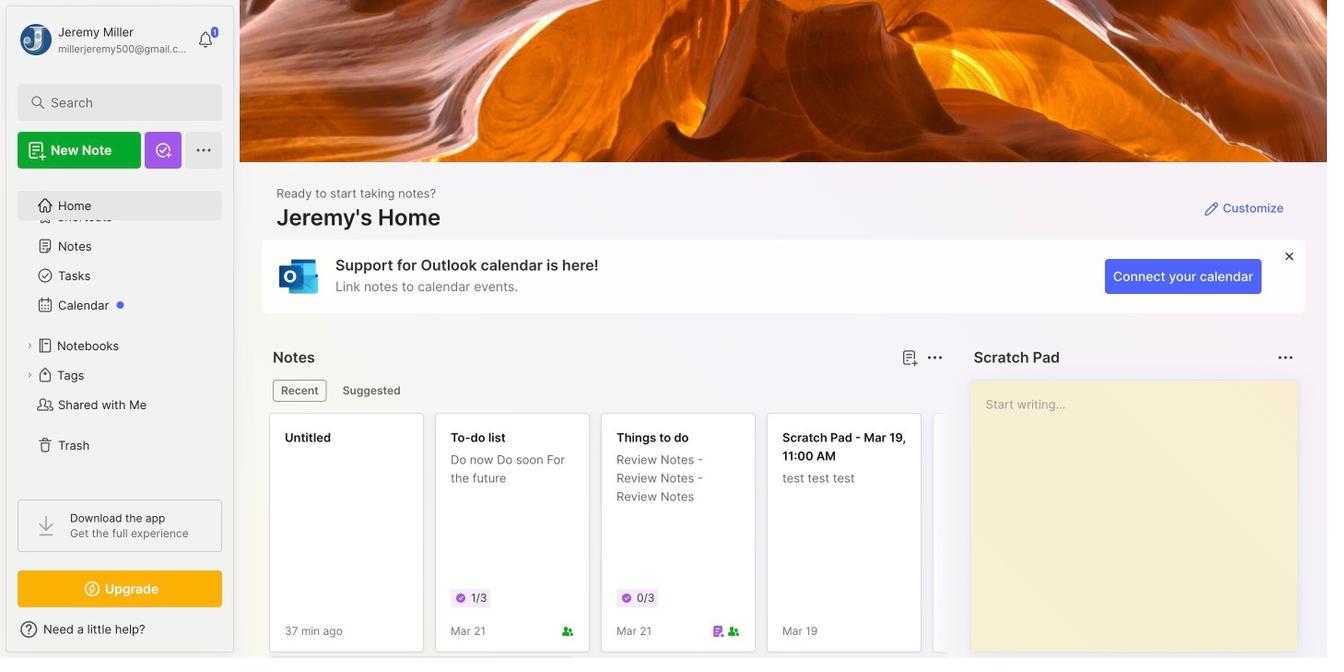 Task type: vqa. For each thing, say whether or not it's contained in the screenshot.
the WHAT'S NEW field
yes



Task type: describe. For each thing, give the bounding box(es) containing it.
Start writing… text field
[[986, 381, 1297, 637]]

main element
[[0, 0, 240, 658]]

click to collapse image
[[233, 624, 247, 646]]

tree inside main element
[[6, 180, 233, 483]]

Search text field
[[51, 94, 198, 112]]

more actions image
[[1275, 347, 1297, 369]]



Task type: locate. For each thing, give the bounding box(es) containing it.
WHAT'S NEW field
[[6, 615, 233, 644]]

None search field
[[51, 91, 198, 113]]

row group
[[269, 413, 1327, 658]]

expand tags image
[[24, 370, 35, 381]]

1 tab from the left
[[273, 380, 327, 402]]

2 tab from the left
[[334, 380, 409, 402]]

Account field
[[18, 21, 188, 58]]

none search field inside main element
[[51, 91, 198, 113]]

expand notebooks image
[[24, 340, 35, 351]]

tab
[[273, 380, 327, 402], [334, 380, 409, 402]]

1 horizontal spatial tab
[[334, 380, 409, 402]]

0 horizontal spatial tab
[[273, 380, 327, 402]]

tree
[[6, 180, 233, 483]]

More actions field
[[1273, 345, 1299, 370]]

tab list
[[273, 380, 941, 402]]



